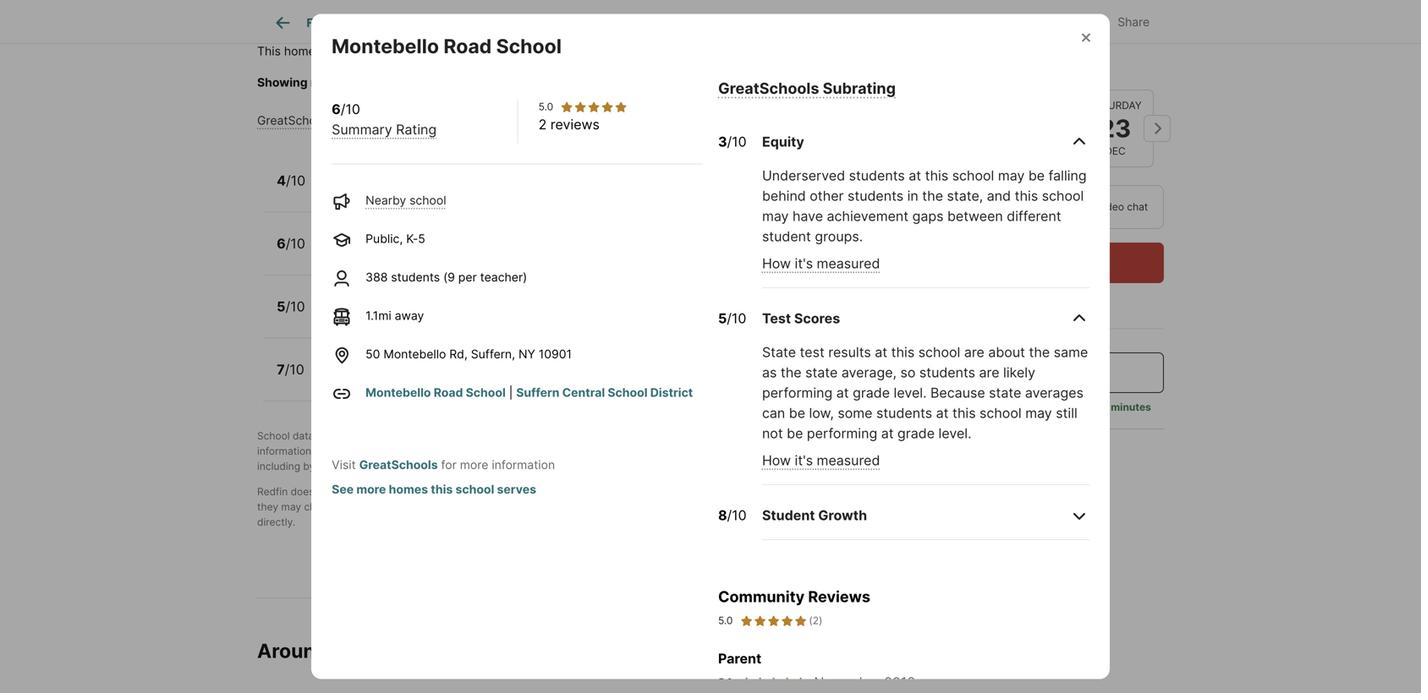 Task type: describe. For each thing, give the bounding box(es) containing it.
buyers
[[676, 430, 709, 443]]

388
[[366, 270, 388, 285]]

question
[[1022, 365, 1080, 381]]

1 vertical spatial level.
[[939, 425, 972, 442]]

and up for
[[442, 445, 460, 458]]

school left the 0.2mi
[[441, 184, 478, 198]]

(2)
[[809, 615, 823, 627]]

equity
[[762, 134, 804, 150]]

are up enrollment
[[652, 486, 667, 498]]

themselves.
[[488, 461, 545, 473]]

please
[[405, 75, 442, 90]]

greatschools up step,
[[387, 430, 452, 443]]

a right ,
[[457, 430, 463, 443]]

school inside school service boundaries are intended to be used as a reference only; they may change and are not
[[522, 486, 555, 498]]

greatschools down first
[[359, 458, 438, 472]]

suffern inside montebello road school "dialog"
[[516, 386, 560, 400]]

road for montebello road school public, k-5 • nearby school • 1.1mi
[[402, 228, 436, 245]]

it's for underserved students at this school may be falling behind other students in the state, and this school may have achievement gaps between different student groups.
[[795, 255, 813, 272]]

1 their from the left
[[505, 445, 527, 458]]

how for underserved students at this school may be falling behind other students in the state, and this school may have achievement gaps between different student groups.
[[762, 255, 791, 272]]

are up ask
[[964, 344, 985, 361]]

public, for public, k-5
[[366, 232, 403, 246]]

tour via video chat
[[1057, 201, 1148, 213]]

this up so
[[891, 344, 915, 361]]

is for provided
[[317, 430, 325, 443]]

be right use at the bottom right of the page
[[787, 425, 803, 442]]

montebello road school
[[332, 34, 562, 58]]

and inside school service boundaries are intended to be used as a reference only; they may change and are not
[[342, 501, 360, 514]]

0 vertical spatial state
[[806, 365, 838, 381]]

or inside "first step, and conduct their own investigation to determine their desired schools or school districts, including by contacting and visiting the schools themselves."
[[783, 445, 793, 458]]

ny
[[519, 347, 535, 362]]

information.
[[462, 486, 519, 498]]

may inside state test results at this school are about the same as the state average, so students are likely performing at grade level.  because state averages can be low, some students at this school may still not be performing at grade level.
[[1026, 405, 1052, 422]]

growth
[[818, 508, 867, 524]]

2 horizontal spatial schools
[[744, 445, 781, 458]]

/10 left test on the top right of page
[[727, 310, 747, 327]]

are left likely
[[979, 365, 1000, 381]]

to left see
[[633, 75, 644, 90]]

greatschools summary rating
[[257, 113, 428, 128]]

underserved students at this school may be falling behind other students in the state, and this school may have achievement gaps between different student groups.
[[762, 167, 1087, 245]]

ratings
[[335, 445, 368, 458]]

in inside underserved students at this school may be falling behind other students in the state, and this school may have achievement gaps between different student groups.
[[908, 188, 919, 204]]

5.0 for november
[[718, 677, 733, 689]]

this down because on the bottom right
[[953, 405, 976, 422]]

this left home.
[[778, 75, 798, 90]]

minutes
[[1111, 401, 1151, 414]]

november 2018
[[814, 675, 916, 691]]

school down reference
[[771, 501, 802, 514]]

how it's measured link for have
[[762, 255, 880, 272]]

person
[[971, 201, 1006, 213]]

see
[[648, 75, 668, 90]]

/10 up data
[[285, 361, 304, 378]]

montebello road school public, k-5 • nearby school • 1.1mi
[[324, 228, 517, 261]]

serves inside suffern senior high school public, 9-12 • serves this home • 2.2mi
[[404, 373, 442, 387]]

0 horizontal spatial district
[[544, 75, 583, 90]]

feed tab list
[[257, 0, 848, 43]]

2
[[539, 116, 547, 133]]

5 up public, k-5
[[377, 184, 384, 198]]

a inside ask a question button
[[1012, 365, 1019, 381]]

be inside school service boundaries are intended to be used as a reference only; they may change and are not
[[728, 486, 740, 498]]

a left first
[[385, 445, 391, 458]]

• down public, k-5
[[387, 247, 394, 261]]

public, inside suffern senior high school public, 9-12 • serves this home • 2.2mi
[[324, 373, 361, 387]]

1 vertical spatial 5.0
[[718, 615, 733, 627]]

they
[[257, 501, 278, 514]]

investigation
[[553, 445, 614, 458]]

school inside "first step, and conduct their own investigation to determine their desired schools or school districts, including by contacting and visiting the schools themselves."
[[796, 445, 828, 458]]

/10 down 6 /10 on the top left
[[286, 298, 305, 315]]

feed link
[[273, 13, 335, 33]]

and up redfin does not endorse or guarantee this information.
[[372, 461, 390, 473]]

the right within
[[368, 44, 386, 58]]

this home is within the suffern central school district
[[257, 44, 567, 58]]

state,
[[947, 188, 983, 204]]

how for state test results at this school are about the same as the state average, so students are likely performing at grade level.  because state averages can be low, some students at this school may still not be performing at grade level.
[[762, 453, 791, 469]]

is for within
[[319, 44, 328, 58]]

first
[[394, 445, 412, 458]]

0 vertical spatial by
[[373, 430, 384, 443]]

be right can
[[789, 405, 805, 422]]

boundaries
[[596, 486, 649, 498]]

next image
[[1144, 115, 1171, 142]]

as inside , a nonprofit organization. redfin recommends buyers and renters use greatschools information and ratings as a
[[371, 445, 382, 458]]

and up visit
[[314, 445, 332, 458]]

/10 down the 4 /10
[[286, 235, 305, 252]]

service
[[558, 486, 593, 498]]

k- for public, k-5
[[406, 232, 418, 246]]

,
[[452, 430, 455, 443]]

may up person
[[998, 167, 1025, 184]]

to inside "first step, and conduct their own investigation to determine their desired schools or school districts, including by contacting and visiting the schools themselves."
[[616, 445, 626, 458]]

road for montebello road school | suffern central school district
[[434, 386, 463, 400]]

nearby school link
[[366, 193, 446, 208]]

montebello road school link
[[366, 386, 506, 400]]

2 tab from the left
[[434, 3, 555, 43]]

5 up 7 at the left of the page
[[277, 298, 286, 315]]

website
[[586, 75, 630, 90]]

conduct
[[463, 445, 502, 458]]

nearby inside montebello road school "dialog"
[[366, 193, 406, 208]]

0 horizontal spatial not
[[317, 486, 333, 498]]

the right check
[[482, 75, 500, 90]]

may inside school service boundaries are intended to be used as a reference only; they may change and are not
[[281, 501, 301, 514]]

• up public, k-5
[[387, 184, 394, 198]]

have
[[793, 208, 823, 225]]

1 horizontal spatial schools
[[687, 75, 730, 90]]

• up the suffern,
[[498, 310, 505, 324]]

6 /10
[[277, 235, 305, 252]]

video
[[1098, 201, 1124, 213]]

how it's measured for performing
[[762, 453, 880, 469]]

/10 left equity
[[727, 134, 747, 150]]

hear
[[940, 401, 961, 414]]

school inside montebello road school public, k-5 • nearby school • 1.1mi
[[439, 228, 484, 245]]

• left the 0.2mi
[[481, 184, 488, 198]]

at down because on the bottom right
[[936, 405, 949, 422]]

results
[[829, 344, 871, 361]]

tour via video chat option
[[1023, 185, 1164, 229]]

2 horizontal spatial in
[[1053, 401, 1062, 414]]

parent
[[718, 651, 762, 667]]

you'll hear from a local agent in about
[[912, 401, 1095, 414]]

average,
[[842, 365, 897, 381]]

student growth
[[762, 508, 867, 524]]

the up ask a question
[[1029, 344, 1050, 361]]

within
[[331, 44, 365, 58]]

state test results at this school are about the same as the state average, so students are likely performing at grade level.  because state averages can be low, some students at this school may still not be performing at grade level.
[[762, 344, 1088, 442]]

school down for
[[456, 483, 494, 497]]

subrating
[[823, 79, 896, 98]]

this down for
[[442, 486, 460, 498]]

and up the desired
[[712, 430, 730, 443]]

0 vertical spatial district
[[524, 44, 567, 58]]

/10 down used
[[727, 508, 747, 524]]

5 inside montebello road school public, k-5 • nearby school • 1.1mi
[[377, 247, 384, 261]]

1 vertical spatial rating 5.0 out of 5 element
[[740, 614, 808, 629]]

list box containing tour in person
[[899, 185, 1164, 229]]

1 vertical spatial suffern central school district link
[[516, 386, 693, 400]]

gaps
[[913, 208, 944, 225]]

visit greatschools for more information
[[332, 458, 555, 472]]

this right around
[[332, 640, 368, 663]]

public, for public, k-5 • nearby school • 0.2mi
[[324, 184, 361, 198]]

eligibility,
[[665, 501, 710, 514]]

rating 5.0 out of 5 element for november 2018
[[740, 676, 808, 690]]

this up rd,
[[440, 310, 461, 324]]

low,
[[809, 405, 834, 422]]

saturday
[[1089, 99, 1142, 111]]

1.1mi inside montebello road school public, k-5 • nearby school • 1.1mi
[[491, 247, 517, 261]]

50
[[366, 347, 380, 362]]

0 vertical spatial central
[[436, 44, 478, 58]]

as inside state test results at this school are about the same as the state average, so students are likely performing at grade level.  because state averages can be low, some students at this school may still not be performing at grade level.
[[762, 365, 777, 381]]

montebello down away
[[384, 347, 446, 362]]

• right 6-
[[388, 310, 395, 324]]

5.0 for 2
[[539, 101, 553, 113]]

1 tab from the left
[[350, 3, 434, 43]]

student growth button
[[762, 492, 1090, 541]]

information inside montebello road school "dialog"
[[492, 458, 555, 472]]

agent
[[1023, 401, 1050, 414]]

data
[[293, 430, 314, 443]]

7 /10
[[277, 361, 304, 378]]

reviews
[[808, 588, 871, 607]]

verify
[[548, 501, 575, 514]]

• up teacher)
[[481, 247, 488, 261]]

including
[[257, 461, 300, 473]]

the inside underserved students at this school may be falling behind other students in the state, and this school may have achievement gaps between different student groups.
[[922, 188, 943, 204]]

4 /10
[[277, 172, 306, 189]]

0 horizontal spatial more
[[356, 483, 386, 497]]

6-
[[365, 310, 378, 324]]

test scores
[[762, 310, 840, 327]]

5 down nearby school
[[418, 232, 425, 246]]

this
[[257, 44, 281, 58]]

test
[[762, 310, 791, 327]]

feed
[[307, 15, 335, 30]]

6 for 6 /10
[[277, 235, 286, 252]]

ask a question button
[[899, 353, 1164, 393]]

public, k-5
[[366, 232, 425, 246]]

directly.
[[257, 517, 295, 529]]

showing nearby schools. please check the school district website to see all schools serving this home.
[[257, 75, 836, 90]]

school left agent
[[980, 405, 1022, 422]]

contacting
[[318, 461, 369, 473]]

0.2mi
[[491, 184, 522, 198]]

information inside , a nonprofit organization. redfin recommends buyers and renters use greatschools information and ratings as a
[[257, 445, 311, 458]]

be inside guaranteed to be accurate. to verify school enrollment eligibility, contact the school district directly.
[[470, 501, 483, 514]]

to inside guaranteed to be accurate. to verify school enrollment eligibility, contact the school district directly.
[[458, 501, 467, 514]]

0 horizontal spatial level.
[[894, 385, 927, 401]]

5 left test on the top right of page
[[718, 310, 727, 327]]

does
[[291, 486, 314, 498]]

it's for state test results at this school are about the same as the state average, so students are likely performing at grade level.  because state averages can be low, some students at this school may still not be performing at grade level.
[[795, 453, 813, 469]]

3 /10
[[718, 134, 747, 150]]

public, for public, 6-8 • serves this home • 1.1mi
[[324, 310, 361, 324]]

visiting
[[392, 461, 427, 473]]

school up 2
[[504, 75, 540, 90]]

tour for tour via video chat
[[1057, 201, 1079, 213]]

a inside school service boundaries are intended to be used as a reference only; they may change and are not
[[783, 486, 789, 498]]

9-
[[365, 373, 378, 387]]

chat
[[1127, 201, 1148, 213]]

rating 5.0 out of 5 element for 2 reviews
[[560, 100, 628, 114]]

ask a question
[[983, 365, 1080, 381]]

at down average,
[[881, 425, 894, 442]]

a right "from"
[[989, 401, 995, 414]]

suffern inside suffern senior high school public, 9-12 • serves this home • 2.2mi
[[324, 354, 374, 371]]

school data is provided by greatschools
[[257, 430, 452, 443]]

2 their from the left
[[680, 445, 702, 458]]

underserved
[[762, 167, 845, 184]]

school up state,
[[952, 167, 994, 184]]

summary rating link
[[332, 121, 437, 138]]



Task type: locate. For each thing, give the bounding box(es) containing it.
2 it's from the top
[[795, 453, 813, 469]]

0 vertical spatial how
[[762, 255, 791, 272]]

1 horizontal spatial 5 /10
[[718, 310, 747, 327]]

1 horizontal spatial their
[[680, 445, 702, 458]]

contact
[[713, 501, 749, 514]]

8
[[378, 310, 385, 324], [718, 508, 727, 524]]

1 vertical spatial grade
[[898, 425, 935, 442]]

be down information.
[[470, 501, 483, 514]]

1 vertical spatial district
[[650, 386, 693, 400]]

2 vertical spatial suffern
[[516, 386, 560, 400]]

may down does
[[281, 501, 301, 514]]

3 tab from the left
[[555, 3, 683, 43]]

summary inside 6 /10 summary rating
[[332, 121, 392, 138]]

rating 5.0 out of 5 element down parent
[[740, 676, 808, 690]]

check
[[445, 75, 479, 90]]

school inside montebello road school public, k-5 • nearby school • 1.1mi
[[441, 247, 478, 261]]

by right provided
[[373, 430, 384, 443]]

about for in
[[1065, 401, 1092, 414]]

grade down you'll
[[898, 425, 935, 442]]

montebello road school dialog
[[311, 14, 1110, 694]]

not inside school service boundaries are intended to be used as a reference only; they may change and are not
[[381, 501, 397, 514]]

6 inside 6 /10 summary rating
[[332, 101, 341, 118]]

0 horizontal spatial suffern
[[324, 354, 374, 371]]

dec
[[1105, 145, 1126, 157]]

accurate.
[[485, 501, 530, 514]]

school down test scores dropdown button
[[919, 344, 961, 361]]

0 vertical spatial district
[[544, 75, 583, 90]]

guaranteed to be accurate. to verify school enrollment eligibility, contact the school district directly.
[[257, 501, 838, 529]]

greatschools inside , a nonprofit organization. redfin recommends buyers and renters use greatschools information and ratings as a
[[789, 430, 854, 443]]

1 horizontal spatial more
[[460, 458, 489, 472]]

around
[[257, 640, 328, 663]]

0 vertical spatial grade
[[853, 385, 890, 401]]

0 vertical spatial level.
[[894, 385, 927, 401]]

share button
[[1080, 4, 1164, 38]]

at up some at the bottom
[[837, 385, 849, 401]]

1 measured from the top
[[817, 255, 880, 272]]

the
[[368, 44, 386, 58], [482, 75, 500, 90], [922, 188, 943, 204], [1029, 344, 1050, 361], [781, 365, 802, 381], [429, 461, 445, 473], [752, 501, 768, 514]]

via
[[1081, 201, 1095, 213]]

share
[[1118, 15, 1150, 29]]

still
[[1056, 405, 1078, 422]]

2 vertical spatial k-
[[365, 247, 377, 261]]

how it's measured link for performing
[[762, 453, 880, 469]]

about down the averages on the bottom of page
[[1065, 401, 1092, 414]]

it's
[[795, 255, 813, 272], [795, 453, 813, 469]]

1 vertical spatial suffern
[[324, 354, 374, 371]]

about for are
[[989, 344, 1025, 361]]

388 students (9 per teacher)
[[366, 270, 527, 285]]

0 vertical spatial more
[[460, 458, 489, 472]]

1 it's from the top
[[795, 255, 813, 272]]

public, inside montebello road school public, k-5 • nearby school • 1.1mi
[[324, 247, 361, 261]]

measured down groups.
[[817, 255, 880, 272]]

serves
[[497, 483, 536, 497]]

redfin up they at the bottom left
[[257, 486, 288, 498]]

nonprofit
[[466, 430, 510, 443]]

state
[[806, 365, 838, 381], [989, 385, 1022, 401]]

schools down conduct
[[448, 461, 485, 473]]

state up the you'll hear from a local agent in about
[[989, 385, 1022, 401]]

ask
[[983, 365, 1009, 381]]

/10 inside 6 /10 summary rating
[[341, 101, 360, 118]]

0 horizontal spatial their
[[505, 445, 527, 458]]

test scores button
[[762, 295, 1090, 343]]

central down 10901
[[562, 386, 605, 400]]

reference
[[792, 486, 838, 498]]

redfin inside , a nonprofit organization. redfin recommends buyers and renters use greatschools information and ratings as a
[[577, 430, 608, 443]]

the inside guaranteed to be accurate. to verify school enrollment eligibility, contact the school district directly.
[[752, 501, 768, 514]]

tab up check
[[434, 3, 555, 43]]

3
[[718, 134, 727, 150]]

measured for at
[[817, 453, 880, 469]]

at up average,
[[875, 344, 888, 361]]

0 vertical spatial as
[[762, 365, 777, 381]]

this up state,
[[925, 167, 949, 184]]

public, right 6 /10 on the top left
[[324, 247, 361, 261]]

6 /10 summary rating
[[332, 101, 437, 138]]

1 horizontal spatial in
[[960, 201, 969, 213]]

5
[[377, 184, 384, 198], [418, 232, 425, 246], [377, 247, 384, 261], [277, 298, 286, 315], [718, 310, 727, 327]]

0 horizontal spatial about
[[989, 344, 1025, 361]]

montebello for montebello road school public, k-5 • nearby school • 1.1mi
[[324, 228, 399, 245]]

suffern up please
[[390, 44, 433, 58]]

same
[[1054, 344, 1088, 361]]

5 /10 down 6 /10 on the top left
[[277, 298, 305, 315]]

redfin
[[577, 430, 608, 443], [257, 486, 288, 498]]

suffern central school district link up check
[[390, 44, 567, 58]]

1 vertical spatial serves
[[404, 373, 442, 387]]

other
[[810, 188, 844, 204]]

about inside state test results at this school are about the same as the state average, so students are likely performing at grade level.  because state averages can be low, some students at this school may still not be performing at grade level.
[[989, 344, 1025, 361]]

1 vertical spatial redfin
[[257, 486, 288, 498]]

their up themselves.
[[505, 445, 527, 458]]

• left '2.2mi'
[[504, 373, 511, 387]]

in inside option
[[960, 201, 969, 213]]

2 how it's measured link from the top
[[762, 453, 880, 469]]

are
[[964, 344, 985, 361], [979, 365, 1000, 381], [652, 486, 667, 498], [363, 501, 378, 514]]

5 /10 for public, 6-8 • serves this home • 1.1mi
[[277, 298, 305, 315]]

1 horizontal spatial suffern
[[390, 44, 433, 58]]

road inside montebello road school public, k-5 • nearby school • 1.1mi
[[402, 228, 436, 245]]

1 vertical spatial 6
[[277, 235, 286, 252]]

5.0 up parent
[[718, 615, 733, 627]]

schools right all
[[687, 75, 730, 90]]

0 horizontal spatial in
[[908, 188, 919, 204]]

school service boundaries are intended to be used as a reference only; they may change and are not
[[257, 486, 863, 514]]

5 /10 for state test results at this school are about the same as the state average, so students are likely performing at grade level.  because state averages can be low, some students at this school may still not be performing at grade level.
[[718, 310, 747, 327]]

2 tour from the left
[[1057, 201, 1079, 213]]

1 vertical spatial by
[[303, 461, 315, 473]]

are down endorse
[[363, 501, 378, 514]]

serving
[[733, 75, 774, 90]]

tab
[[350, 3, 434, 43], [434, 3, 555, 43], [555, 3, 683, 43], [683, 3, 761, 43], [761, 3, 834, 43]]

0 vertical spatial how it's measured link
[[762, 255, 880, 272]]

district down feed tab list
[[524, 44, 567, 58]]

2 vertical spatial rating 5.0 out of 5 element
[[740, 676, 808, 690]]

own
[[530, 445, 550, 458]]

0 vertical spatial suffern
[[390, 44, 433, 58]]

the inside "first step, and conduct their own investigation to determine their desired schools or school districts, including by contacting and visiting the schools themselves."
[[429, 461, 445, 473]]

at inside underserved students at this school may be falling behind other students in the state, and this school may have achievement gaps between different student groups.
[[909, 167, 921, 184]]

1 how it's measured link from the top
[[762, 255, 880, 272]]

0 vertical spatial not
[[762, 425, 783, 442]]

road for montebello road school
[[444, 34, 492, 58]]

0 vertical spatial or
[[783, 445, 793, 458]]

2 measured from the top
[[817, 453, 880, 469]]

nearby inside montebello road school public, k-5 • nearby school • 1.1mi
[[397, 247, 438, 261]]

4
[[277, 172, 286, 189]]

k- inside montebello road school "dialog"
[[406, 232, 418, 246]]

k- down nearby school
[[406, 232, 418, 246]]

home
[[284, 44, 315, 58], [464, 310, 495, 324], [469, 373, 501, 387], [373, 640, 426, 663]]

by inside "first step, and conduct their own investigation to determine their desired schools or school districts, including by contacting and visiting the schools themselves."
[[303, 461, 315, 473]]

not down redfin does not endorse or guarantee this information.
[[381, 501, 397, 514]]

1 vertical spatial how it's measured
[[762, 453, 880, 469]]

0 vertical spatial 8
[[378, 310, 385, 324]]

rating 5.0 out of 5 element
[[560, 100, 628, 114], [740, 614, 808, 629], [740, 676, 808, 690]]

0 vertical spatial redfin
[[577, 430, 608, 443]]

more
[[460, 458, 489, 472], [356, 483, 386, 497]]

montebello for montebello road school | suffern central school district
[[366, 386, 431, 400]]

see
[[332, 483, 354, 497]]

scores
[[794, 310, 840, 327]]

1 tour from the left
[[935, 201, 957, 213]]

as inside school service boundaries are intended to be used as a reference only; they may change and are not
[[769, 486, 780, 498]]

1 vertical spatial about
[[1065, 401, 1092, 414]]

1.1mi away
[[366, 309, 424, 323]]

tab up this home is within the suffern central school district
[[350, 3, 434, 43]]

to up contact
[[715, 486, 725, 498]]

desired
[[705, 445, 741, 458]]

serves down high
[[404, 373, 442, 387]]

may down behind
[[762, 208, 789, 225]]

0 vertical spatial about
[[989, 344, 1025, 361]]

because
[[931, 385, 985, 401]]

is right data
[[317, 430, 325, 443]]

rating 5.0 out of 5 element up "reviews" on the top left of the page
[[560, 100, 628, 114]]

2 vertical spatial schools
[[448, 461, 485, 473]]

behind
[[762, 188, 806, 204]]

• right '12'
[[394, 373, 400, 387]]

likely
[[1003, 365, 1036, 381]]

5 tab from the left
[[761, 3, 834, 43]]

public, inside montebello road school "dialog"
[[366, 232, 403, 246]]

rating inside 6 /10 summary rating
[[396, 121, 437, 138]]

1 how it's measured from the top
[[762, 255, 880, 272]]

in down the averages on the bottom of page
[[1053, 401, 1062, 414]]

list box
[[899, 185, 1164, 229]]

in up gaps
[[908, 188, 919, 204]]

0 horizontal spatial information
[[257, 445, 311, 458]]

0 vertical spatial suffern central school district link
[[390, 44, 567, 58]]

0 vertical spatial how it's measured
[[762, 255, 880, 272]]

between
[[948, 208, 1003, 225]]

the down state
[[781, 365, 802, 381]]

4 tab from the left
[[683, 3, 761, 43]]

0 horizontal spatial central
[[436, 44, 478, 58]]

provided
[[328, 430, 370, 443]]

0 horizontal spatial by
[[303, 461, 315, 473]]

around this home
[[257, 640, 426, 663]]

1 horizontal spatial redfin
[[577, 430, 608, 443]]

their down buyers
[[680, 445, 702, 458]]

0 horizontal spatial redfin
[[257, 486, 288, 498]]

public, k-5 • nearby school • 0.2mi
[[324, 184, 522, 198]]

the down used
[[752, 501, 768, 514]]

5.0 up 2
[[539, 101, 553, 113]]

how down use at the bottom right of the page
[[762, 453, 791, 469]]

performing up can
[[762, 385, 833, 401]]

1 vertical spatial central
[[562, 386, 605, 400]]

by up does
[[303, 461, 315, 473]]

1 vertical spatial k-
[[406, 232, 418, 246]]

to down recommends
[[616, 445, 626, 458]]

suffern central school district link up recommends
[[516, 386, 693, 400]]

measured up 'only;' at the bottom of page
[[817, 453, 880, 469]]

road inside montebello road school element
[[444, 34, 492, 58]]

and up between
[[987, 188, 1011, 204]]

6
[[332, 101, 341, 118], [277, 235, 286, 252]]

may down the averages on the bottom of page
[[1026, 405, 1052, 422]]

2 horizontal spatial not
[[762, 425, 783, 442]]

home inside suffern senior high school public, 9-12 • serves this home • 2.2mi
[[469, 373, 501, 387]]

tour inside option
[[935, 201, 957, 213]]

8 inside montebello road school "dialog"
[[718, 508, 727, 524]]

tab up serving
[[683, 3, 761, 43]]

k- for public, k-5 • nearby school • 0.2mi
[[365, 184, 377, 198]]

district inside guaranteed to be accurate. to verify school enrollment eligibility, contact the school district directly.
[[805, 501, 838, 514]]

12
[[378, 373, 390, 387]]

0 vertical spatial k-
[[365, 184, 377, 198]]

grade
[[853, 385, 890, 401], [898, 425, 935, 442]]

1 vertical spatial it's
[[795, 453, 813, 469]]

district
[[544, 75, 583, 90], [805, 501, 838, 514]]

1 vertical spatial state
[[989, 385, 1022, 401]]

, a nonprofit organization. redfin recommends buyers and renters use greatschools information and ratings as a
[[257, 430, 854, 458]]

montebello road school element
[[332, 14, 582, 59]]

1 vertical spatial measured
[[817, 453, 880, 469]]

50 montebello rd, suffern, ny 10901
[[366, 347, 572, 362]]

greatschools subrating
[[718, 79, 896, 98]]

to inside school service boundaries are intended to be used as a reference only; they may change and are not
[[715, 486, 725, 498]]

test
[[800, 344, 825, 361]]

1 horizontal spatial 8
[[718, 508, 727, 524]]

enrollment
[[612, 501, 662, 514]]

1 vertical spatial more
[[356, 483, 386, 497]]

1 horizontal spatial state
[[989, 385, 1022, 401]]

you'll
[[912, 401, 937, 414]]

2 horizontal spatial suffern
[[516, 386, 560, 400]]

1 horizontal spatial information
[[492, 458, 555, 472]]

0 vertical spatial performing
[[762, 385, 833, 401]]

how it's measured link down groups.
[[762, 255, 880, 272]]

1 horizontal spatial tour
[[1057, 201, 1079, 213]]

2 how it's measured from the top
[[762, 453, 880, 469]]

0 horizontal spatial tour
[[935, 201, 957, 213]]

0 horizontal spatial or
[[378, 486, 388, 498]]

0 horizontal spatial grade
[[853, 385, 890, 401]]

district inside montebello road school "dialog"
[[650, 386, 693, 400]]

0 vertical spatial is
[[319, 44, 328, 58]]

0 horizontal spatial 6
[[277, 235, 286, 252]]

how it's measured for have
[[762, 255, 880, 272]]

greatschools summary rating link
[[257, 113, 428, 128]]

23
[[1100, 114, 1131, 143]]

be inside underserved students at this school may be falling behind other students in the state, and this school may have achievement gaps between different student groups.
[[1029, 167, 1045, 184]]

as right ratings on the bottom
[[371, 445, 382, 458]]

different
[[1007, 208, 1062, 225]]

1 horizontal spatial about
[[1065, 401, 1092, 414]]

0 vertical spatial rating 5.0 out of 5 element
[[560, 100, 628, 114]]

2 how from the top
[[762, 453, 791, 469]]

0 horizontal spatial 5 /10
[[277, 298, 305, 315]]

6 for 6 /10 summary rating
[[332, 101, 341, 118]]

2018
[[884, 675, 916, 691]]

greatschools down showing
[[257, 113, 332, 128]]

equity button
[[762, 118, 1090, 166]]

school left districts,
[[796, 445, 828, 458]]

montebello up 388
[[324, 228, 399, 245]]

schools
[[687, 75, 730, 90], [744, 445, 781, 458], [448, 461, 485, 473]]

a right ask
[[1012, 365, 1019, 381]]

and inside underserved students at this school may be falling behind other students in the state, and this school may have achievement gaps between different student groups.
[[987, 188, 1011, 204]]

1 how from the top
[[762, 255, 791, 272]]

this inside suffern senior high school public, 9-12 • serves this home • 2.2mi
[[445, 373, 466, 387]]

public, 6-8 • serves this home • 1.1mi
[[324, 310, 534, 324]]

this up different
[[1015, 188, 1038, 204]]

not inside state test results at this school are about the same as the state average, so students are likely performing at grade level.  because state averages can be low, some students at this school may still not be performing at grade level.
[[762, 425, 783, 442]]

greatschools up equity
[[718, 79, 819, 98]]

1 horizontal spatial grade
[[898, 425, 935, 442]]

/10 down nearby
[[341, 101, 360, 118]]

1 vertical spatial road
[[402, 228, 436, 245]]

school down service
[[577, 501, 609, 514]]

0 horizontal spatial 8
[[378, 310, 385, 324]]

0 vertical spatial 5.0
[[539, 101, 553, 113]]

students
[[849, 167, 905, 184], [848, 188, 904, 204], [391, 270, 440, 285], [920, 365, 976, 381], [877, 405, 932, 422]]

road up check
[[444, 34, 492, 58]]

grade down average,
[[853, 385, 890, 401]]

this up guaranteed on the left bottom of the page
[[431, 483, 453, 497]]

0 horizontal spatial schools
[[448, 461, 485, 473]]

to
[[633, 75, 644, 90], [616, 445, 626, 458], [715, 486, 725, 498], [458, 501, 467, 514]]

None button
[[910, 89, 987, 168], [993, 89, 1070, 168], [1077, 89, 1154, 168], [910, 89, 987, 168], [993, 89, 1070, 168], [1077, 89, 1154, 168]]

1 vertical spatial how it's measured link
[[762, 453, 880, 469]]

renters
[[732, 430, 766, 443]]

tab up website
[[555, 3, 683, 43]]

1 vertical spatial not
[[317, 486, 333, 498]]

montebello inside montebello road school public, k-5 • nearby school • 1.1mi
[[324, 228, 399, 245]]

1 horizontal spatial district
[[650, 386, 693, 400]]

first step, and conduct their own investigation to determine their desired schools or school districts, including by contacting and visiting the schools themselves.
[[257, 445, 872, 473]]

school inside suffern senior high school public, 9-12 • serves this home • 2.2mi
[[457, 354, 502, 371]]

0 vertical spatial schools
[[687, 75, 730, 90]]

as right used
[[769, 486, 780, 498]]

5 /10 inside montebello road school "dialog"
[[718, 310, 747, 327]]

1.1mi inside montebello road school "dialog"
[[366, 309, 392, 323]]

0 vertical spatial 6
[[332, 101, 341, 118]]

tour for tour in person
[[935, 201, 957, 213]]

measured for achievement
[[817, 255, 880, 272]]

use
[[769, 430, 786, 443]]

central inside montebello road school "dialog"
[[562, 386, 605, 400]]

from
[[964, 401, 986, 414]]

tour inside option
[[1057, 201, 1079, 213]]

tour in person option
[[899, 185, 1023, 229]]

2 vertical spatial road
[[434, 386, 463, 400]]

1.1mi up ny
[[508, 310, 534, 324]]

10901
[[539, 347, 572, 362]]

2 vertical spatial as
[[769, 486, 780, 498]]

0 horizontal spatial district
[[524, 44, 567, 58]]

groups.
[[815, 228, 863, 245]]

k- inside montebello road school public, k-5 • nearby school • 1.1mi
[[365, 247, 377, 261]]

summary
[[336, 113, 389, 128], [332, 121, 392, 138]]

about
[[989, 344, 1025, 361], [1065, 401, 1092, 414]]

all
[[671, 75, 683, 90]]

community
[[718, 588, 805, 607]]

step,
[[415, 445, 439, 458]]

0 vertical spatial it's
[[795, 255, 813, 272]]

0 horizontal spatial state
[[806, 365, 838, 381]]

0 vertical spatial road
[[444, 34, 492, 58]]

community reviews
[[718, 588, 871, 607]]

public, up 388
[[366, 232, 403, 246]]

1 vertical spatial schools
[[744, 445, 781, 458]]

1 vertical spatial district
[[805, 501, 838, 514]]

district up the 2 reviews
[[544, 75, 583, 90]]

2 vertical spatial 5.0
[[718, 677, 733, 689]]

how it's measured link up reference
[[762, 453, 880, 469]]

1 horizontal spatial level.
[[939, 425, 972, 442]]

school down falling
[[1042, 188, 1084, 204]]

1 horizontal spatial district
[[805, 501, 838, 514]]

school up montebello road school public, k-5 • nearby school • 1.1mi
[[410, 193, 446, 208]]

0 vertical spatial serves
[[398, 310, 437, 324]]

in
[[908, 188, 919, 204], [960, 201, 969, 213], [1053, 401, 1062, 414]]

more down conduct
[[460, 458, 489, 472]]

1 horizontal spatial not
[[381, 501, 397, 514]]

1 vertical spatial performing
[[807, 425, 878, 442]]

/10 up 6 /10 on the top left
[[286, 172, 306, 189]]

5 /10
[[277, 298, 305, 315], [718, 310, 747, 327]]

redfin does not endorse or guarantee this information.
[[257, 486, 519, 498]]

greatschools down low,
[[789, 430, 854, 443]]

only;
[[840, 486, 863, 498]]

public, left 9-
[[324, 373, 361, 387]]

montebello for montebello road school
[[332, 34, 439, 58]]

schools down renters
[[744, 445, 781, 458]]

the up gaps
[[922, 188, 943, 204]]

k- up 388
[[365, 247, 377, 261]]

averages
[[1025, 385, 1084, 401]]

this
[[778, 75, 798, 90], [925, 167, 949, 184], [1015, 188, 1038, 204], [440, 310, 461, 324], [891, 344, 915, 361], [445, 373, 466, 387], [953, 405, 976, 422], [431, 483, 453, 497], [442, 486, 460, 498], [332, 640, 368, 663]]

a up "student"
[[783, 486, 789, 498]]

1 vertical spatial how
[[762, 453, 791, 469]]



Task type: vqa. For each thing, say whether or not it's contained in the screenshot.
, a nonprofit organization. Redfin recommends buyers and renters use GreatSchools information and ratings as a
yes



